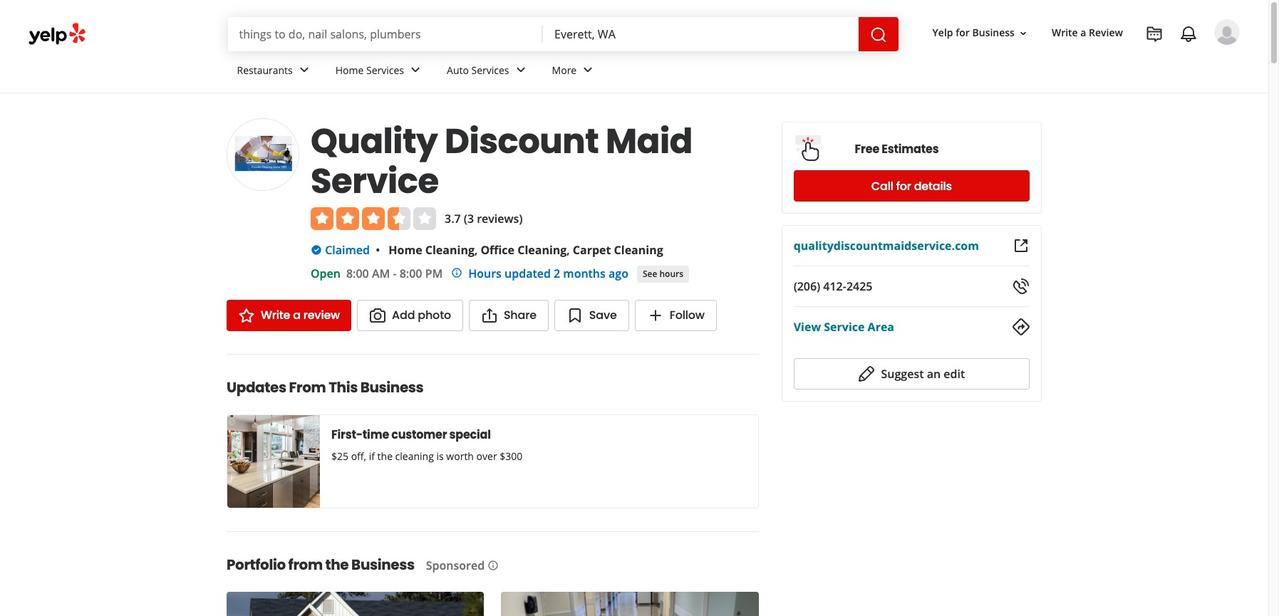 Task type: vqa. For each thing, say whether or not it's contained in the screenshot.
American (Traditional)
no



Task type: locate. For each thing, give the bounding box(es) containing it.
0 horizontal spatial 8:00
[[346, 266, 369, 282]]

24 chevron down v2 image
[[512, 62, 529, 79], [580, 62, 597, 79]]

save button
[[554, 300, 629, 331]]

0 horizontal spatial 16 info v2 image
[[451, 267, 463, 279]]

1 , from the left
[[475, 242, 478, 258]]

services right auto
[[472, 63, 509, 77]]

cleaning up info alert
[[518, 242, 567, 258]]

write a review
[[1052, 26, 1123, 40]]

0 horizontal spatial cleaning
[[425, 242, 475, 258]]

8:00 right -
[[400, 266, 422, 282]]

, left carpet on the left top of the page
[[567, 242, 570, 258]]

0 horizontal spatial home
[[336, 63, 364, 77]]

1 vertical spatial 16 info v2 image
[[488, 560, 499, 572]]

first-time customer special image
[[227, 416, 320, 508]]

1 horizontal spatial ,
[[567, 242, 570, 258]]

yelp for business
[[933, 26, 1015, 40]]

details
[[914, 178, 952, 194]]

1 horizontal spatial write
[[1052, 26, 1078, 40]]

24 star v2 image
[[238, 307, 255, 324]]

write a review link
[[1046, 20, 1129, 46]]

8:00 left "am"
[[346, 266, 369, 282]]

2425
[[847, 279, 873, 294]]

24 chevron down v2 image right more
[[580, 62, 597, 79]]

16 info v2 image inside portfolio from the business element
[[488, 560, 499, 572]]

home
[[336, 63, 364, 77], [389, 242, 422, 258]]

write a review link
[[227, 300, 351, 331]]

1 vertical spatial service
[[824, 319, 865, 335]]

1 none field from the left
[[228, 17, 543, 51]]

open 8:00 am - 8:00 pm
[[311, 266, 443, 282]]

quality
[[311, 118, 438, 165]]

1 vertical spatial the
[[325, 555, 349, 575]]

view service area
[[794, 319, 895, 335]]

a
[[1081, 26, 1087, 40], [293, 307, 301, 324]]

photo
[[418, 307, 451, 324]]

24 chevron down v2 image inside auto services link
[[512, 62, 529, 79]]

0 horizontal spatial 24 chevron down v2 image
[[296, 62, 313, 79]]

2 horizontal spatial cleaning
[[614, 242, 663, 258]]

0 horizontal spatial a
[[293, 307, 301, 324]]

2 services from the left
[[472, 63, 509, 77]]

service left area
[[824, 319, 865, 335]]

add photo
[[392, 307, 451, 324]]

notifications image
[[1180, 26, 1197, 43]]

services
[[366, 63, 404, 77], [472, 63, 509, 77]]

reviews)
[[477, 211, 523, 227]]

call for details button
[[794, 170, 1030, 202]]

0 vertical spatial a
[[1081, 26, 1087, 40]]

(3
[[464, 211, 474, 227]]

2 , from the left
[[567, 242, 570, 258]]

projects image
[[1146, 26, 1163, 43]]

services down things to do, nail salons, plumbers text field
[[366, 63, 404, 77]]

1 vertical spatial home
[[389, 242, 422, 258]]

$25
[[331, 450, 349, 463]]

for right call
[[896, 178, 911, 194]]

claimed
[[325, 242, 370, 258]]

more link
[[541, 51, 608, 93]]

none field things to do, nail salons, plumbers
[[228, 17, 543, 51]]

2 24 chevron down v2 image from the left
[[407, 62, 424, 79]]

cleaning up pm
[[425, 242, 475, 258]]

0 vertical spatial for
[[956, 26, 970, 40]]

0 vertical spatial home
[[336, 63, 364, 77]]

home down things to do, nail salons, plumbers text field
[[336, 63, 364, 77]]

see hours link
[[637, 266, 689, 283]]

service up 3.7 star rating image
[[311, 158, 439, 205]]

16 info v2 image right pm
[[451, 267, 463, 279]]

for
[[956, 26, 970, 40], [896, 178, 911, 194]]

24 chevron down v2 image inside restaurants link
[[296, 62, 313, 79]]

1 horizontal spatial 24 chevron down v2 image
[[580, 62, 597, 79]]

24 chevron down v2 image left auto
[[407, 62, 424, 79]]

2 cleaning from the left
[[518, 242, 567, 258]]

home inside business categories element
[[336, 63, 364, 77]]

sponsored
[[426, 558, 485, 574]]

2 vertical spatial business
[[351, 555, 415, 575]]

business logo image
[[227, 118, 299, 191]]

write
[[1052, 26, 1078, 40], [261, 307, 290, 324]]

0 horizontal spatial ,
[[475, 242, 478, 258]]

0 vertical spatial 16 info v2 image
[[451, 267, 463, 279]]

24 chevron down v2 image for auto services
[[512, 62, 529, 79]]

updates from this business
[[227, 378, 424, 398]]

write left review
[[1052, 26, 1078, 40]]

0 horizontal spatial services
[[366, 63, 404, 77]]

16 info v2 image
[[451, 267, 463, 279], [488, 560, 499, 572]]

1 horizontal spatial 8:00
[[400, 266, 422, 282]]

user actions element
[[921, 18, 1260, 105]]

1 horizontal spatial the
[[377, 450, 393, 463]]

business
[[973, 26, 1015, 40], [360, 378, 424, 398], [351, 555, 415, 575]]

24 chevron down v2 image
[[296, 62, 313, 79], [407, 62, 424, 79]]

write for write a review
[[261, 307, 290, 324]]

a for review
[[1081, 26, 1087, 40]]

24 chevron down v2 image for restaurants
[[296, 62, 313, 79]]

3.7 star rating image
[[311, 207, 436, 230]]

16 info v2 image right sponsored
[[488, 560, 499, 572]]

, left office
[[475, 242, 478, 258]]

0 vertical spatial business
[[973, 26, 1015, 40]]

view service area link
[[794, 319, 895, 335]]

updates
[[227, 378, 286, 398]]

office
[[481, 242, 515, 258]]

write right 24 star v2 icon at the left
[[261, 307, 290, 324]]

1 24 chevron down v2 image from the left
[[296, 62, 313, 79]]

2 none field from the left
[[543, 17, 859, 51]]

1 services from the left
[[366, 63, 404, 77]]

service
[[311, 158, 439, 205], [824, 319, 865, 335]]

24 share v2 image
[[481, 307, 498, 324]]

cleaning
[[425, 242, 475, 258], [518, 242, 567, 258], [614, 242, 663, 258]]

1 horizontal spatial services
[[472, 63, 509, 77]]

1 vertical spatial for
[[896, 178, 911, 194]]

24 chevron down v2 image inside more "link"
[[580, 62, 597, 79]]

None search field
[[228, 17, 899, 51]]

1 horizontal spatial 24 chevron down v2 image
[[407, 62, 424, 79]]

None field
[[228, 17, 543, 51], [543, 17, 859, 51]]

1 horizontal spatial for
[[956, 26, 970, 40]]

write a review
[[261, 307, 340, 324]]

qualitydiscountmaidservice.com link
[[794, 238, 979, 254]]

0 vertical spatial write
[[1052, 26, 1078, 40]]

0 horizontal spatial for
[[896, 178, 911, 194]]

cleaning
[[395, 450, 434, 463]]

1 horizontal spatial a
[[1081, 26, 1087, 40]]

restaurants link
[[226, 51, 324, 93]]

24 chevron down v2 image right auto services
[[512, 62, 529, 79]]

1 8:00 from the left
[[346, 266, 369, 282]]

(206) 412-2425
[[794, 279, 873, 294]]

the right the if
[[377, 450, 393, 463]]

edit
[[944, 366, 965, 382]]

1 horizontal spatial cleaning
[[518, 242, 567, 258]]

24 chevron down v2 image inside "home services" link
[[407, 62, 424, 79]]

0 vertical spatial the
[[377, 450, 393, 463]]

0 horizontal spatial write
[[261, 307, 290, 324]]

nolan p. image
[[1215, 19, 1240, 45]]

for inside user actions element
[[956, 26, 970, 40]]

for for call
[[896, 178, 911, 194]]

home up -
[[389, 242, 422, 258]]

suggest an edit
[[881, 366, 965, 382]]

free
[[855, 141, 880, 157]]

customer
[[391, 427, 447, 443]]

0 horizontal spatial service
[[311, 158, 439, 205]]

24 chevron down v2 image for more
[[580, 62, 597, 79]]

,
[[475, 242, 478, 258], [567, 242, 570, 258]]

1 vertical spatial a
[[293, 307, 301, 324]]

1 vertical spatial business
[[360, 378, 424, 398]]

2 24 chevron down v2 image from the left
[[580, 62, 597, 79]]

cleaning up see
[[614, 242, 663, 258]]

hours
[[660, 268, 684, 280]]

0 vertical spatial service
[[311, 158, 439, 205]]

1 vertical spatial write
[[261, 307, 290, 324]]

updates from this business element
[[204, 354, 759, 509]]

1 horizontal spatial home
[[389, 242, 422, 258]]

write inside user actions element
[[1052, 26, 1078, 40]]

estimates
[[882, 141, 939, 157]]

0 horizontal spatial 24 chevron down v2 image
[[512, 62, 529, 79]]

1 24 chevron down v2 image from the left
[[512, 62, 529, 79]]

an
[[927, 366, 941, 382]]

call for details
[[872, 178, 952, 194]]

24 chevron down v2 image right the restaurants
[[296, 62, 313, 79]]

review
[[1089, 26, 1123, 40]]

-
[[393, 266, 397, 282]]

view
[[794, 319, 821, 335]]

pm
[[425, 266, 443, 282]]

yelp for business button
[[927, 20, 1035, 46]]

business for portfolio from the business
[[351, 555, 415, 575]]

8:00
[[346, 266, 369, 282], [400, 266, 422, 282]]

the right the from
[[325, 555, 349, 575]]

24 camera v2 image
[[369, 307, 386, 324]]

the
[[377, 450, 393, 463], [325, 555, 349, 575]]

more
[[552, 63, 577, 77]]

1 cleaning from the left
[[425, 242, 475, 258]]

for right yelp
[[956, 26, 970, 40]]

off,
[[351, 450, 366, 463]]

1 horizontal spatial 16 info v2 image
[[488, 560, 499, 572]]



Task type: describe. For each thing, give the bounding box(es) containing it.
months
[[563, 266, 606, 282]]

3.7
[[445, 211, 461, 227]]

area
[[868, 319, 895, 335]]

business inside button
[[973, 26, 1015, 40]]

share
[[504, 307, 537, 324]]

home for home cleaning , office cleaning , carpet cleaning
[[389, 242, 422, 258]]

home services link
[[324, 51, 436, 93]]

maid
[[606, 118, 693, 165]]

home services
[[336, 63, 404, 77]]

24 chevron down v2 image for home services
[[407, 62, 424, 79]]

follow
[[670, 307, 705, 324]]

this
[[329, 378, 358, 398]]

yelp
[[933, 26, 953, 40]]

discount
[[445, 118, 599, 165]]

if
[[369, 450, 375, 463]]

is
[[437, 450, 444, 463]]

share button
[[469, 300, 549, 331]]

auto
[[447, 63, 469, 77]]

(3 reviews) link
[[464, 211, 523, 227]]

3.7 (3 reviews)
[[445, 211, 523, 227]]

from
[[288, 555, 323, 575]]

412-
[[824, 279, 847, 294]]

24 save outline v2 image
[[567, 307, 584, 324]]

portfolio
[[227, 555, 286, 575]]

carpet cleaning link
[[573, 242, 663, 258]]

qualitydiscountmaidservice.com
[[794, 238, 979, 254]]

follow button
[[635, 300, 717, 331]]

free estimates
[[855, 141, 939, 157]]

home cleaning , office cleaning , carpet cleaning
[[389, 242, 663, 258]]

2 8:00 from the left
[[400, 266, 422, 282]]

see hours
[[643, 268, 684, 280]]

ago
[[609, 266, 629, 282]]

for for yelp
[[956, 26, 970, 40]]

24 directions v2 image
[[1013, 319, 1030, 336]]

address, neighborhood, city, state or zip text field
[[543, 17, 859, 51]]

24 add v2 image
[[647, 307, 664, 324]]

first-time customer special $25 off, if the cleaning is worth over $300
[[331, 427, 523, 463]]

(206)
[[794, 279, 821, 294]]

see
[[643, 268, 657, 280]]

home cleaning link
[[389, 242, 475, 258]]

call
[[872, 178, 894, 194]]

hours updated 2 months ago
[[468, 266, 629, 282]]

1 horizontal spatial service
[[824, 319, 865, 335]]

worth
[[446, 450, 474, 463]]

portfolio from the business element
[[204, 532, 767, 617]]

add photo link
[[357, 300, 463, 331]]

3 cleaning from the left
[[614, 242, 663, 258]]

auto services
[[447, 63, 509, 77]]

add
[[392, 307, 415, 324]]

search image
[[870, 26, 887, 43]]

office cleaning link
[[481, 242, 567, 258]]

time
[[363, 427, 389, 443]]

hours
[[468, 266, 502, 282]]

save
[[589, 307, 617, 324]]

16 chevron down v2 image
[[1018, 28, 1029, 39]]

services for home services
[[366, 63, 404, 77]]

business for updates from this business
[[360, 378, 424, 398]]

24 external link v2 image
[[1013, 237, 1030, 254]]

24 pencil v2 image
[[859, 366, 876, 383]]

carpet
[[573, 242, 611, 258]]

service inside quality discount maid service
[[311, 158, 439, 205]]

2
[[554, 266, 560, 282]]

home for home services
[[336, 63, 364, 77]]

special
[[449, 427, 491, 443]]

over
[[477, 450, 497, 463]]

info alert
[[451, 265, 629, 282]]

first-
[[331, 427, 363, 443]]

suggest
[[881, 366, 924, 382]]

things to do, nail salons, plumbers text field
[[228, 17, 543, 51]]

review
[[303, 307, 340, 324]]

16 claim filled v2 image
[[311, 245, 322, 256]]

updated
[[505, 266, 551, 282]]

from
[[289, 378, 326, 398]]

open
[[311, 266, 341, 282]]

am
[[372, 266, 390, 282]]

a for review
[[293, 307, 301, 324]]

quality discount maid service
[[311, 118, 693, 205]]

16 info v2 image inside info alert
[[451, 267, 463, 279]]

auto services link
[[436, 51, 541, 93]]

suggest an edit button
[[794, 359, 1030, 390]]

portfolio from the business
[[227, 555, 415, 575]]

restaurants
[[237, 63, 293, 77]]

$300
[[500, 450, 523, 463]]

business categories element
[[226, 51, 1240, 93]]

services for auto services
[[472, 63, 509, 77]]

24 phone v2 image
[[1013, 278, 1030, 295]]

the inside first-time customer special $25 off, if the cleaning is worth over $300
[[377, 450, 393, 463]]

write for write a review
[[1052, 26, 1078, 40]]

0 horizontal spatial the
[[325, 555, 349, 575]]

none field address, neighborhood, city, state or zip
[[543, 17, 859, 51]]



